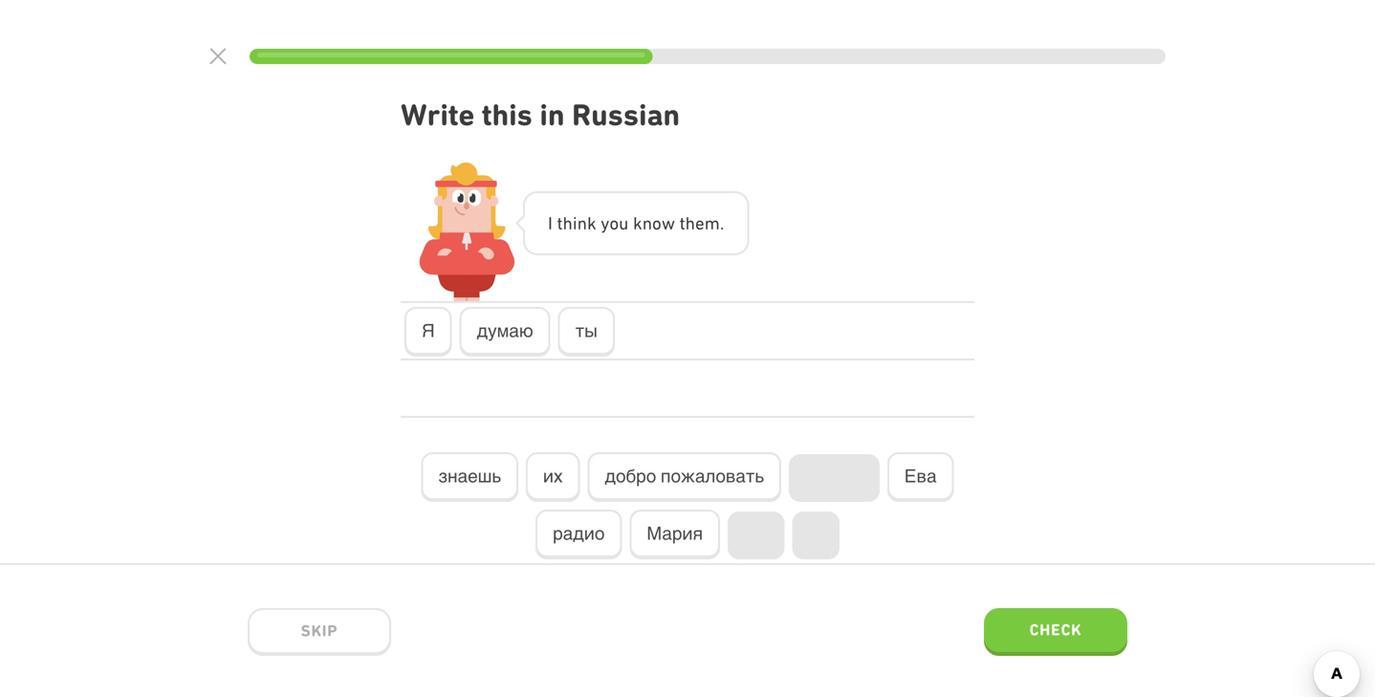 Task type: describe. For each thing, give the bounding box(es) containing it.
h for e
[[686, 213, 696, 233]]

in
[[540, 97, 565, 133]]

t for t h i n k y o u
[[557, 213, 563, 233]]

check
[[1030, 621, 1082, 639]]

1 o from the left
[[610, 213, 619, 233]]

знаешь
[[439, 466, 501, 487]]

добро пожаловать
[[605, 466, 764, 487]]

я
[[422, 321, 435, 341]]

write
[[401, 97, 475, 133]]

2 o from the left
[[653, 213, 662, 233]]

знаешь button
[[421, 453, 518, 502]]

думаю button
[[460, 307, 551, 357]]

радио button
[[536, 510, 622, 560]]

u
[[619, 213, 629, 233]]

t h i n k y o u
[[557, 213, 629, 233]]

russian
[[572, 97, 680, 133]]

t h e m .
[[680, 213, 725, 233]]

ты
[[576, 321, 598, 341]]

i
[[573, 213, 578, 233]]

skip
[[301, 622, 338, 640]]

добро пожаловать button
[[588, 453, 782, 502]]

skip button
[[248, 608, 391, 656]]

я button
[[405, 307, 452, 357]]



Task type: vqa. For each thing, say whether or not it's contained in the screenshot.
the их
yes



Task type: locate. For each thing, give the bounding box(es) containing it.
e
[[696, 213, 705, 233]]

0 horizontal spatial t
[[557, 213, 563, 233]]

write this in russian
[[401, 97, 680, 133]]

их
[[543, 466, 563, 487]]

n left w
[[643, 213, 653, 233]]

1 horizontal spatial o
[[653, 213, 662, 233]]

2 h from the left
[[686, 213, 696, 233]]

1 t from the left
[[557, 213, 563, 233]]

this
[[482, 97, 533, 133]]

2 n from the left
[[643, 213, 653, 233]]

h right w
[[686, 213, 696, 233]]

пожаловать
[[661, 466, 764, 487]]

m
[[705, 213, 720, 233]]

1 horizontal spatial t
[[680, 213, 686, 233]]

y
[[601, 213, 610, 233]]

1 horizontal spatial h
[[686, 213, 696, 233]]

ева
[[905, 466, 937, 487]]

check button
[[984, 608, 1128, 656]]

1 h from the left
[[563, 213, 573, 233]]

0 horizontal spatial k
[[587, 213, 597, 233]]

o right i
[[610, 213, 619, 233]]

k
[[587, 213, 597, 233], [633, 213, 643, 233]]

радио
[[553, 523, 605, 544]]

t for t h e m .
[[680, 213, 686, 233]]

o right 'u' on the left of page
[[653, 213, 662, 233]]

t right w
[[680, 213, 686, 233]]

1 k from the left
[[587, 213, 597, 233]]

добро
[[605, 466, 657, 487]]

i
[[548, 213, 553, 233]]

0 horizontal spatial o
[[610, 213, 619, 233]]

2 k from the left
[[633, 213, 643, 233]]

мария button
[[630, 510, 721, 560]]

n left the "y"
[[578, 213, 587, 233]]

.
[[720, 213, 725, 233]]

t right i
[[557, 213, 563, 233]]

ты button
[[558, 307, 615, 357]]

o
[[610, 213, 619, 233], [653, 213, 662, 233]]

1 horizontal spatial k
[[633, 213, 643, 233]]

n
[[578, 213, 587, 233], [643, 213, 653, 233]]

думаю
[[477, 321, 533, 341]]

0 horizontal spatial h
[[563, 213, 573, 233]]

k right 'u' on the left of page
[[633, 213, 643, 233]]

k n o w
[[633, 213, 675, 233]]

0 horizontal spatial n
[[578, 213, 587, 233]]

1 n from the left
[[578, 213, 587, 233]]

h for i
[[563, 213, 573, 233]]

k left the "y"
[[587, 213, 597, 233]]

h right i
[[563, 213, 573, 233]]

progress bar
[[250, 49, 1166, 64]]

их button
[[526, 453, 580, 502]]

2 t from the left
[[680, 213, 686, 233]]

t
[[557, 213, 563, 233], [680, 213, 686, 233]]

h
[[563, 213, 573, 233], [686, 213, 696, 233]]

ева button
[[888, 453, 954, 502]]

1 horizontal spatial n
[[643, 213, 653, 233]]

мария
[[647, 523, 703, 544]]

w
[[662, 213, 675, 233]]



